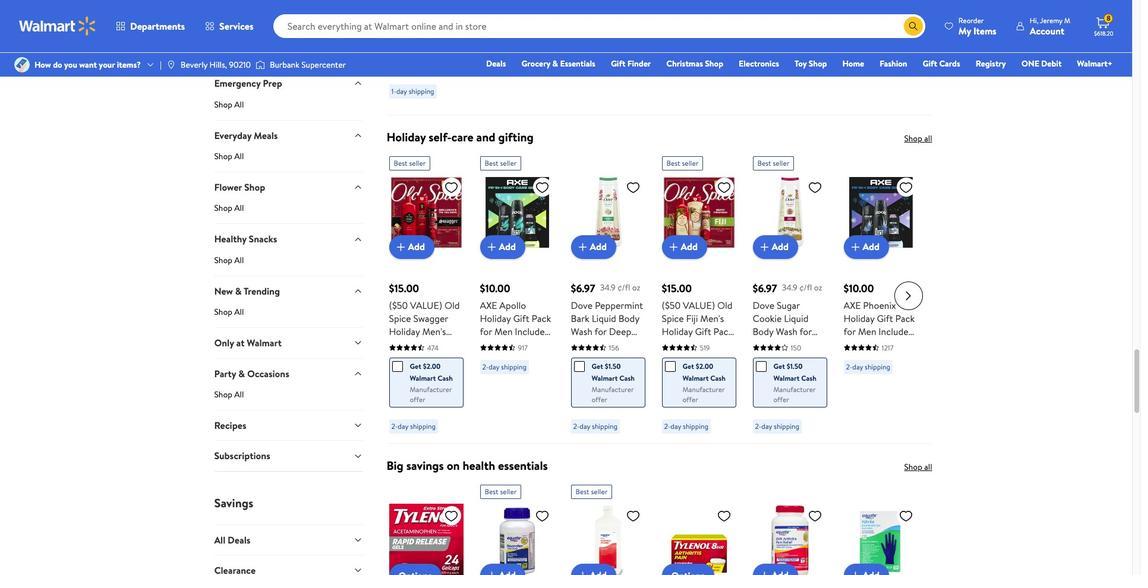 Task type: vqa. For each thing, say whether or not it's contained in the screenshot.
$15.00 ($50 VALUE) Old Spice Swagger Holiday Men's Gift Pack with Body Wash, Dry Spray, and 2in1 Shampoo and Conditioner
yes



Task type: describe. For each thing, give the bounding box(es) containing it.
departments button
[[106, 12, 195, 40]]

christmas
[[667, 58, 703, 70]]

best for dove sugar cookie liquid body wash for deep nourishment holiday treats limited edition, 20 oz
[[758, 158, 772, 168]]

add to favorites list, equate acetaminophen 8hr arthritis pain relief extended-release caplets, 650 mg, 225 count image
[[808, 509, 823, 524]]

best up equate 91% isopropyl alcohol antiseptic, 32 fl oz image
[[576, 487, 590, 497]]

toy
[[795, 58, 807, 70]]

antiperspirant inside $10.00 axe phoenix holiday gift pack for men includes crushed mint & rosemary body spray, antiperspirant stick & body wash, 3 count
[[844, 377, 903, 390]]

swagger
[[414, 312, 448, 325]]

big
[[387, 458, 404, 474]]

90210
[[229, 59, 251, 71]]

burbank supercenter
[[270, 59, 346, 71]]

dove for bark
[[571, 299, 593, 312]]

services button
[[195, 12, 264, 40]]

$6.97 34.9 ¢/fl oz dove sugar cookie liquid body wash for deep nourishment holiday treats limited edition, 20 oz
[[753, 281, 823, 404]]

Get $1.50 Walmart Cash checkbox
[[574, 361, 585, 372]]

best seller for ($50 value) old spice fiji men's holiday gift pack with 2in1 shampoo and conditioner, body wash,  and aluminum free spray
[[667, 158, 699, 168]]

add button for dove sugar cookie liquid body wash for deep nourishment holiday treats limited edition, 20 oz
[[753, 235, 799, 259]]

bark
[[571, 312, 590, 325]]

Get $1.50 Walmart Cash checkbox
[[756, 361, 767, 372]]

all deals
[[214, 534, 251, 547]]

shop all for healthy
[[214, 254, 244, 266]]

shop all link for gifting
[[905, 132, 933, 144]]

3 add button from the left
[[571, 235, 617, 259]]

wash for cookie
[[776, 325, 798, 338]]

shop for everyday meals's shop all link
[[214, 150, 232, 162]]

walmart+
[[1078, 58, 1113, 70]]

ebt/snap button
[[214, 0, 363, 28]]

walmart for get $1.50 walmart cash option
[[774, 373, 800, 383]]

shop inside toy shop link
[[809, 58, 827, 70]]

tylenol extra strength acetaminophen rapid release gels, 24 ct image
[[389, 504, 464, 576]]

spice for $15.00 ($50 value) old spice swagger holiday men's gift pack with body wash, dry spray, and 2in1 shampoo and conditioner
[[389, 312, 411, 325]]

dry
[[439, 351, 454, 364]]

34.9 for peppermint
[[600, 282, 616, 294]]

gifting
[[499, 129, 534, 145]]

holiday inside $6.97 34.9 ¢/fl oz dove peppermint bark liquid body wash for deep nourishment holiday treats limited edition, 20 oz
[[571, 351, 602, 364]]

get for $6.97 34.9 ¢/fl oz dove sugar cookie liquid body wash for deep nourishment holiday treats limited edition, 20 oz
[[774, 361, 785, 371]]

shop all link for essentials
[[905, 461, 933, 473]]

for inside $10.00 axe apollo holiday gift pack for men includes sage & cedarwood body spray, antiperspirant deodorant stick & body wash, 3 count
[[480, 325, 492, 338]]

includes for $10.00 axe apollo holiday gift pack for men includes sage & cedarwood body spray, antiperspirant deodorant stick & body wash, 3 count
[[515, 325, 549, 338]]

2 get $1.50 walmart cash walmart plus, element from the left
[[756, 361, 817, 385]]

limited for bark
[[571, 364, 602, 377]]

seller down essentials
[[500, 487, 517, 497]]

best for axe apollo holiday gift pack for men includes sage & cedarwood body spray, antiperspirant deodorant stick & body wash, 3 count
[[485, 158, 499, 168]]

cookie
[[753, 312, 782, 325]]

917
[[518, 343, 528, 353]]

6 add from the left
[[863, 241, 880, 254]]

departments
[[130, 20, 185, 33]]

eligible
[[251, 28, 277, 39]]

20 for bark
[[571, 377, 582, 390]]

add to favorites list, tylenol 8 hour arthritis & joint pain acetaminophen caplets, 24 count image
[[717, 509, 732, 524]]

emergency prep
[[214, 77, 282, 90]]

shop all for flower
[[214, 202, 244, 214]]

count for $10.00 axe apollo holiday gift pack for men includes sage & cedarwood body spray, antiperspirant deodorant stick & body wash, 3 count
[[480, 417, 506, 430]]

one debit link
[[1017, 57, 1068, 70]]

add to cart image for equate ibuprofen tablets, 200 mg, pain reliever and fever reducer, 500 count image
[[485, 569, 499, 576]]

cash inside walmart cash available
[[432, 29, 447, 39]]

manufacturer offer down 156
[[592, 385, 634, 405]]

on
[[447, 458, 460, 474]]

shop for party & occasions's shop all link
[[214, 389, 232, 401]]

shampoo inside '$15.00 ($50 value) old spice fiji men's holiday gift pack with 2in1 shampoo and conditioner, body wash,  and aluminum free spray'
[[662, 351, 700, 364]]

walmart for get $2.00 walmart cash option
[[683, 373, 709, 383]]

ebt
[[246, 47, 261, 58]]

axe apollo holiday gift pack for men includes sage & cedarwood body spray, antiperspirant deodorant stick & body wash, 3 count image
[[480, 175, 555, 250]]

seller for axe apollo holiday gift pack for men includes sage & cedarwood body spray, antiperspirant deodorant stick & body wash, 3 count
[[500, 158, 517, 168]]

body down rosemary
[[875, 390, 896, 404]]

rosemary
[[844, 351, 885, 364]]

care
[[452, 129, 474, 145]]

nourishment for cookie
[[753, 351, 807, 364]]

holiday left self-
[[387, 129, 426, 145]]

phoenix
[[864, 299, 897, 312]]

crushed
[[844, 338, 879, 351]]

3 for $10.00 axe apollo holiday gift pack for men includes sage & cedarwood body spray, antiperspirant deodorant stick & body wash, 3 count
[[538, 404, 543, 417]]

$10.00 for $10.00 axe apollo holiday gift pack for men includes sage & cedarwood body spray, antiperspirant deodorant stick & body wash, 3 count
[[480, 281, 511, 296]]

add button for ($50 value) old spice fiji men's holiday gift pack with 2in1 shampoo and conditioner, body wash,  and aluminum free spray
[[662, 235, 708, 259]]

get $2.00 walmart cash walmart plus, element for $15.00 ($50 value) old spice swagger holiday men's gift pack with body wash, dry spray, and 2in1 shampoo and conditioner
[[392, 361, 453, 385]]

get $2.00 walmart cash for $15.00 ($50 value) old spice fiji men's holiday gift pack with 2in1 shampoo and conditioner, body wash,  and aluminum free spray
[[683, 361, 726, 383]]

walmart image
[[19, 17, 96, 36]]

equate ibuprofen tablets, 200 mg, pain reliever and fever reducer, 500 count image
[[480, 504, 555, 576]]

day inside product group
[[397, 86, 407, 96]]

sugar
[[777, 299, 800, 312]]

for inside the "$6.97 34.9 ¢/fl oz dove sugar cookie liquid body wash for deep nourishment holiday treats limited edition, 20 oz"
[[800, 325, 812, 338]]

treats for cookie
[[786, 364, 811, 377]]

you
[[64, 59, 77, 71]]

$1.50 for get $1.50 walmart cash checkbox
[[605, 361, 621, 371]]

and down dry
[[430, 377, 445, 390]]

pack inside $10.00 axe phoenix holiday gift pack for men includes crushed mint & rosemary body spray, antiperspirant stick & body wash, 3 count
[[896, 312, 915, 325]]

trending
[[244, 285, 280, 298]]

cards
[[940, 58, 961, 70]]

wash for bark
[[571, 325, 593, 338]]

wash, inside $10.00 axe phoenix holiday gift pack for men includes crushed mint & rosemary body spray, antiperspirant stick & body wash, 3 count
[[844, 404, 868, 417]]

all for everyday
[[234, 150, 244, 162]]

$15.00 for $15.00 ($50 value) old spice fiji men's holiday gift pack with 2in1 shampoo and conditioner, body wash,  and aluminum free spray
[[662, 281, 692, 296]]

cash for $15.00 ($50 value) old spice fiji men's holiday gift pack with 2in1 shampoo and conditioner, body wash,  and aluminum free spray
[[711, 373, 726, 383]]

deals inside dropdown button
[[228, 534, 251, 547]]

do
[[53, 59, 62, 71]]

grocery & essentials
[[522, 58, 596, 70]]

pack inside $15.00 ($50 value) old spice swagger holiday men's gift pack with body wash, dry spray, and 2in1 shampoo and conditioner
[[408, 338, 427, 351]]

subscriptions button
[[214, 441, 363, 471]]

all for emergency
[[234, 99, 244, 110]]

product group containing 4870
[[389, 0, 464, 110]]

toy shop link
[[790, 57, 833, 70]]

8 $618.20
[[1095, 13, 1114, 37]]

2 get from the left
[[592, 361, 603, 371]]

34.9 for sugar
[[782, 282, 798, 294]]

axe phoenix holiday gift pack for men includes crushed mint & rosemary body spray, antiperspirant stick & body wash, 3 count image
[[844, 175, 918, 250]]

$618.20
[[1095, 29, 1114, 37]]

dove sugar cookie liquid body wash for deep nourishment holiday treats limited edition, 20 oz image
[[753, 175, 827, 250]]

apollo
[[500, 299, 526, 312]]

party & occasions
[[214, 367, 289, 380]]

shop for flower shop shop all link
[[214, 202, 232, 214]]

manufacturer offer for $6.97 34.9 ¢/fl oz dove sugar cookie liquid body wash for deep nourishment holiday treats limited edition, 20 oz
[[774, 385, 816, 405]]

body right rosemary
[[887, 351, 908, 364]]

services
[[219, 20, 254, 33]]

|
[[160, 59, 162, 71]]

deals link
[[481, 57, 512, 70]]

gift inside $10.00 axe apollo holiday gift pack for men includes sage & cedarwood body spray, antiperspirant deodorant stick & body wash, 3 count
[[513, 312, 530, 325]]

stick for $10.00 axe apollo holiday gift pack for men includes sage & cedarwood body spray, antiperspirant deodorant stick & body wash, 3 count
[[527, 390, 547, 404]]

and right "aluminum"
[[712, 377, 726, 390]]

beverly hills, 90210
[[181, 59, 251, 71]]

fashion
[[880, 58, 908, 70]]

2in1 inside '$15.00 ($50 value) old spice fiji men's holiday gift pack with 2in1 shampoo and conditioner, body wash,  and aluminum free spray'
[[682, 338, 698, 351]]

peppermint
[[595, 299, 643, 312]]

grocery
[[522, 58, 551, 70]]

for inside $6.97 34.9 ¢/fl oz dove peppermint bark liquid body wash for deep nourishment holiday treats limited edition, 20 oz
[[595, 325, 607, 338]]

value) for $15.00 ($50 value) old spice swagger holiday men's gift pack with body wash, dry spray, and 2in1 shampoo and conditioner
[[410, 299, 442, 312]]

add to cart image for axe phoenix holiday gift pack for men includes crushed mint & rosemary body spray, antiperspirant stick & body wash, 3 count image
[[849, 240, 863, 254]]

4870
[[427, 11, 443, 22]]

best seller down health
[[485, 487, 517, 497]]

walmart cash available
[[404, 29, 447, 49]]

and up free
[[703, 351, 718, 364]]

manufacturer offer inside product group
[[410, 49, 452, 70]]

seller up equate 91% isopropyl alcohol antiseptic, 32 fl oz image
[[591, 487, 608, 497]]

deals inside "link"
[[486, 58, 506, 70]]

shop all link for party & occasions
[[214, 389, 363, 410]]

flower shop
[[214, 181, 265, 194]]

items
[[974, 24, 997, 37]]

20 for cookie
[[753, 390, 764, 404]]

health
[[463, 458, 495, 474]]

$10.00 axe apollo holiday gift pack for men includes sage & cedarwood body spray, antiperspirant deodorant stick & body wash, 3 count
[[480, 281, 551, 430]]

essentials
[[498, 458, 548, 474]]

gift inside $15.00 ($50 value) old spice swagger holiday men's gift pack with body wash, dry spray, and 2in1 shampoo and conditioner
[[389, 338, 405, 351]]

shop inside flower shop dropdown button
[[244, 181, 265, 194]]

home link
[[838, 57, 870, 70]]

subscriptions
[[214, 450, 270, 463]]

toy shop
[[795, 58, 827, 70]]

walmart inside dropdown button
[[247, 337, 282, 350]]

hills,
[[210, 59, 227, 71]]

fiji
[[687, 312, 698, 325]]

offer for $15.00 ($50 value) old spice swagger holiday men's gift pack with body wash, dry spray, and 2in1 shampoo and conditioner
[[410, 395, 426, 405]]

snacks
[[249, 233, 277, 246]]

get $1.50 walmart cash for get $1.50 walmart cash option
[[774, 361, 817, 383]]

add to favorites list, axe apollo holiday gift pack for men includes sage & cedarwood body spray, antiperspirant deodorant stick & body wash, 3 count image
[[535, 180, 550, 195]]

pack inside $10.00 axe apollo holiday gift pack for men includes sage & cedarwood body spray, antiperspirant deodorant stick & body wash, 3 count
[[532, 312, 551, 325]]

2in1 inside $15.00 ($50 value) old spice swagger holiday men's gift pack with body wash, dry spray, and 2in1 shampoo and conditioner
[[434, 364, 449, 377]]

shop for shop all link associated with essentials
[[905, 461, 923, 473]]

get $2.00 walmart cash walmart plus, element for $15.00 ($50 value) old spice fiji men's holiday gift pack with 2in1 shampoo and conditioner, body wash,  and aluminum free spray
[[665, 361, 726, 385]]

reorder my items
[[959, 15, 997, 37]]

add for ($50 value) old spice swagger holiday men's gift pack with body wash, dry spray, and 2in1 shampoo and conditioner
[[408, 241, 425, 254]]

wash, inside '$15.00 ($50 value) old spice fiji men's holiday gift pack with 2in1 shampoo and conditioner, body wash,  and aluminum free spray'
[[685, 377, 709, 390]]

add to favorites list, equate ibuprofen tablets, 200 mg, pain reliever and fever reducer, 500 count image
[[535, 509, 550, 524]]

all for new
[[234, 306, 244, 318]]

spray
[[662, 404, 685, 417]]

ebt/snap
[[214, 6, 259, 19]]

gift cards link
[[918, 57, 966, 70]]

get $2.00 walmart cash for $15.00 ($50 value) old spice swagger holiday men's gift pack with body wash, dry spray, and 2in1 shampoo and conditioner
[[410, 361, 453, 383]]

shop all for new
[[214, 306, 244, 318]]

& up health
[[480, 404, 487, 417]]

seller for ($50 value) old spice swagger holiday men's gift pack with body wash, dry spray, and 2in1 shampoo and conditioner
[[409, 158, 426, 168]]

for inside $10.00 axe phoenix holiday gift pack for men includes crushed mint & rosemary body spray, antiperspirant stick & body wash, 3 count
[[844, 325, 856, 338]]

one
[[1022, 58, 1040, 70]]

body right 917
[[530, 351, 551, 364]]

manufacturer for $6.97 34.9 ¢/fl oz dove sugar cookie liquid body wash for deep nourishment holiday treats limited edition, 20 oz
[[774, 385, 816, 395]]

conditioner,
[[662, 364, 713, 377]]

& down rosemary
[[866, 390, 873, 404]]

& right mint
[[902, 338, 909, 351]]

holiday self-care and gifting
[[387, 129, 534, 145]]

shop for shop all link corresponding to healthy snacks
[[214, 254, 232, 266]]

new & trending button
[[214, 276, 363, 306]]

mint
[[881, 338, 900, 351]]

axe for $10.00 axe apollo holiday gift pack for men includes sage & cedarwood body spray, antiperspirant deodorant stick & body wash, 3 count
[[480, 299, 497, 312]]

body down cedarwood
[[489, 404, 510, 417]]

healthy snacks button
[[214, 224, 363, 254]]

edition, for bark
[[604, 364, 635, 377]]

and right care
[[477, 129, 496, 145]]

wash, inside $10.00 axe apollo holiday gift pack for men includes sage & cedarwood body spray, antiperspirant deodorant stick & body wash, 3 count
[[512, 404, 536, 417]]

dove for cookie
[[753, 299, 775, 312]]

shop all for holiday self-care and gifting
[[905, 132, 933, 144]]

8
[[1107, 13, 1111, 23]]

all for gifting
[[925, 132, 933, 144]]

one debit
[[1022, 58, 1062, 70]]

add to favorites list, dove peppermint bark liquid body wash for deep nourishment holiday treats limited edition, 20 oz image
[[626, 180, 641, 195]]

recipes
[[214, 419, 246, 432]]

add to favorites list, tylenol extra strength acetaminophen rapid release gels, 24 ct image
[[444, 509, 459, 524]]

gift cards
[[923, 58, 961, 70]]

¢/fl for peppermint
[[618, 282, 631, 294]]

treats for bark
[[604, 351, 629, 364]]

equate nitrile exam gloves, one size fits most, 100 count image
[[844, 504, 918, 576]]

($50 for $15.00 ($50 value) old spice swagger holiday men's gift pack with body wash, dry spray, and 2in1 shampoo and conditioner
[[389, 299, 408, 312]]

156
[[609, 343, 619, 353]]

walmart+ link
[[1072, 57, 1119, 70]]

all for healthy
[[234, 254, 244, 266]]

count for $10.00 axe phoenix holiday gift pack for men includes crushed mint & rosemary body spray, antiperspirant stick & body wash, 3 count
[[878, 404, 903, 417]]

manufacturer down 156
[[592, 385, 634, 395]]

gift left "finder"
[[611, 58, 626, 70]]



Task type: locate. For each thing, give the bounding box(es) containing it.
34.9 inside the "$6.97 34.9 ¢/fl oz dove sugar cookie liquid body wash for deep nourishment holiday treats limited edition, 20 oz"
[[782, 282, 798, 294]]

walmart for get $2.00 walmart cash checkbox
[[410, 373, 436, 383]]

manufacturer offer down dry
[[410, 385, 452, 405]]

0 horizontal spatial men's
[[422, 325, 446, 338]]

2 shop all from the top
[[214, 150, 244, 162]]

 image
[[14, 57, 30, 73]]

0 vertical spatial shop all
[[905, 132, 933, 144]]

$6.97 inside $6.97 34.9 ¢/fl oz dove peppermint bark liquid body wash for deep nourishment holiday treats limited edition, 20 oz
[[571, 281, 596, 296]]

1 horizontal spatial get $2.00 walmart cash walmart plus, element
[[665, 361, 726, 385]]

0 horizontal spatial get $2.00 walmart cash walmart plus, element
[[392, 361, 453, 385]]

1 spray, from the left
[[389, 364, 414, 377]]

add to favorites list, ($50 value) old spice swagger holiday men's gift pack with body wash, dry spray, and 2in1 shampoo and conditioner image
[[444, 180, 459, 195]]

gift inside '$15.00 ($50 value) old spice fiji men's holiday gift pack with 2in1 shampoo and conditioner, body wash,  and aluminum free spray'
[[695, 325, 712, 338]]

1 get $1.50 walmart cash walmart plus, element from the left
[[574, 361, 635, 385]]

1 vertical spatial shop all
[[905, 461, 933, 473]]

1 horizontal spatial $10.00
[[844, 281, 874, 296]]

add to cart image for the dove peppermint bark liquid body wash for deep nourishment holiday treats limited edition, 20 oz image
[[576, 240, 590, 254]]

shop inside christmas shop link
[[705, 58, 724, 70]]

includes for $10.00 axe phoenix holiday gift pack for men includes crushed mint & rosemary body spray, antiperspirant stick & body wash, 3 count
[[879, 325, 913, 338]]

seller down gifting
[[500, 158, 517, 168]]

holiday inside $15.00 ($50 value) old spice swagger holiday men's gift pack with body wash, dry spray, and 2in1 shampoo and conditioner
[[389, 325, 420, 338]]

spray, inside $15.00 ($50 value) old spice swagger holiday men's gift pack with body wash, dry spray, and 2in1 shampoo and conditioner
[[389, 364, 414, 377]]

value) up 519
[[683, 299, 715, 312]]

($50 for $15.00 ($50 value) old spice fiji men's holiday gift pack with 2in1 shampoo and conditioner, body wash,  and aluminum free spray
[[662, 299, 681, 312]]

($50 value) old spice fiji men's holiday gift pack with 2in1 shampoo and conditioner, body wash,  and aluminum free spray image
[[662, 175, 736, 250]]

¢/fl up the sugar
[[800, 282, 813, 294]]

0 horizontal spatial nourishment
[[571, 338, 625, 351]]

gift inside $10.00 axe phoenix holiday gift pack for men includes crushed mint & rosemary body spray, antiperspirant stick & body wash, 3 count
[[877, 312, 894, 325]]

0 horizontal spatial stick
[[527, 390, 547, 404]]

edition, for cookie
[[786, 377, 817, 390]]

shop all link for new & trending
[[214, 306, 363, 328]]

0 horizontal spatial $10.00
[[480, 281, 511, 296]]

limited down bark
[[571, 364, 602, 377]]

sage
[[480, 338, 500, 351]]

best seller
[[394, 158, 426, 168], [485, 158, 517, 168], [667, 158, 699, 168], [758, 158, 790, 168], [485, 487, 517, 497], [576, 487, 608, 497]]

1 get $2.00 walmart cash walmart plus, element from the left
[[392, 361, 453, 385]]

20 down get $1.50 walmart cash checkbox
[[571, 377, 582, 390]]

$10.00 for $10.00 axe phoenix holiday gift pack for men includes crushed mint & rosemary body spray, antiperspirant stick & body wash, 3 count
[[844, 281, 874, 296]]

shipping
[[591, 6, 616, 16], [409, 86, 434, 96], [501, 362, 527, 372], [865, 362, 891, 372], [410, 421, 436, 432], [592, 421, 618, 432], [683, 421, 709, 432], [774, 421, 800, 432]]

limited inside $6.97 34.9 ¢/fl oz dove peppermint bark liquid body wash for deep nourishment holiday treats limited edition, 20 oz
[[571, 364, 602, 377]]

4 for from the left
[[844, 325, 856, 338]]

0 horizontal spatial dove
[[571, 299, 593, 312]]

body inside $6.97 34.9 ¢/fl oz dove peppermint bark liquid body wash for deep nourishment holiday treats limited edition, 20 oz
[[619, 312, 640, 325]]

0 horizontal spatial shampoo
[[389, 377, 428, 390]]

shop down party
[[214, 389, 232, 401]]

party & occasions button
[[214, 358, 363, 389]]

0 horizontal spatial includes
[[515, 325, 549, 338]]

old for $15.00 ($50 value) old spice swagger holiday men's gift pack with body wash, dry spray, and 2in1 shampoo and conditioner
[[445, 299, 460, 312]]

0 horizontal spatial 3
[[538, 404, 543, 417]]

0 vertical spatial 1-day shipping
[[574, 6, 616, 16]]

4 add button from the left
[[662, 235, 708, 259]]

deep up 156
[[609, 325, 632, 338]]

6 add button from the left
[[844, 235, 890, 259]]

3 right deodorant
[[538, 404, 543, 417]]

limited for cookie
[[753, 377, 784, 390]]

with inside '$15.00 ($50 value) old spice fiji men's holiday gift pack with 2in1 shampoo and conditioner, body wash,  and aluminum free spray'
[[662, 338, 680, 351]]

electronics
[[739, 58, 780, 70]]

shampoo inside $15.00 ($50 value) old spice swagger holiday men's gift pack with body wash, dry spray, and 2in1 shampoo and conditioner
[[389, 377, 428, 390]]

1 horizontal spatial 20
[[753, 390, 764, 404]]

2 $10.00 from the left
[[844, 281, 874, 296]]

axe for $10.00 axe phoenix holiday gift pack for men includes crushed mint & rosemary body spray, antiperspirant stick & body wash, 3 count
[[844, 299, 861, 312]]

$6.97 for sugar
[[753, 281, 778, 296]]

0 horizontal spatial $1.50
[[605, 361, 621, 371]]

all
[[234, 99, 244, 110], [234, 150, 244, 162], [234, 202, 244, 214], [234, 254, 244, 266], [234, 306, 244, 318], [234, 389, 244, 401], [214, 534, 226, 547]]

cash for $6.97 34.9 ¢/fl oz dove sugar cookie liquid body wash for deep nourishment holiday treats limited edition, 20 oz
[[802, 373, 817, 383]]

how do you want your items?
[[34, 59, 141, 71]]

2 horizontal spatial spray,
[[844, 364, 869, 377]]

1-day shipping up essentials
[[574, 6, 616, 16]]

2 get $2.00 walmart cash from the left
[[683, 361, 726, 383]]

2 dove from the left
[[753, 299, 775, 312]]

spray, for $10.00
[[844, 364, 869, 377]]

2 stick from the left
[[844, 390, 864, 404]]

3 for $10.00 axe phoenix holiday gift pack for men includes crushed mint & rosemary body spray, antiperspirant stick & body wash, 3 count
[[870, 404, 875, 417]]

best down health
[[485, 487, 499, 497]]

shop right christmas
[[705, 58, 724, 70]]

best for ($50 value) old spice fiji men's holiday gift pack with 2in1 shampoo and conditioner, body wash,  and aluminum free spray
[[667, 158, 681, 168]]

1 vertical spatial deals
[[228, 534, 251, 547]]

spray,
[[389, 364, 414, 377], [480, 364, 505, 377], [844, 364, 869, 377]]

0 horizontal spatial 1-
[[392, 86, 397, 96]]

1 stick from the left
[[527, 390, 547, 404]]

$1.50 down 156
[[605, 361, 621, 371]]

0 horizontal spatial $2.00
[[423, 361, 441, 371]]

spice left 'swagger'
[[389, 312, 411, 325]]

34.9 inside $6.97 34.9 ¢/fl oz dove peppermint bark liquid body wash for deep nourishment holiday treats limited edition, 20 oz
[[600, 282, 616, 294]]

¢/fl inside $6.97 34.9 ¢/fl oz dove peppermint bark liquid body wash for deep nourishment holiday treats limited edition, 20 oz
[[618, 282, 631, 294]]

healthy snacks
[[214, 233, 277, 246]]

shampoo
[[662, 351, 700, 364], [389, 377, 428, 390]]

0 horizontal spatial antiperspirant
[[480, 377, 539, 390]]

get $2.00 walmart cash walmart plus, element
[[392, 361, 453, 385], [665, 361, 726, 385]]

3 shop all from the top
[[214, 202, 244, 214]]

& inside dropdown button
[[235, 285, 242, 298]]

1 horizontal spatial old
[[718, 299, 733, 312]]

2 shop all from the top
[[905, 461, 933, 473]]

0 vertical spatial 1-
[[574, 6, 579, 16]]

5 shop all from the top
[[214, 306, 244, 318]]

1 horizontal spatial $1.50
[[787, 361, 803, 371]]

best seller up '($50 value) old spice swagger holiday men's gift pack with body wash, dry spray, and 2in1 shampoo and conditioner' image
[[394, 158, 426, 168]]

1 horizontal spatial wash
[[776, 325, 798, 338]]

value) inside '$15.00 ($50 value) old spice fiji men's holiday gift pack with 2in1 shampoo and conditioner, body wash,  and aluminum free spray'
[[683, 299, 715, 312]]

1 get $1.50 walmart cash from the left
[[592, 361, 635, 383]]

deep inside the "$6.97 34.9 ¢/fl oz dove sugar cookie liquid body wash for deep nourishment holiday treats limited edition, 20 oz"
[[753, 338, 775, 351]]

1 34.9 from the left
[[600, 282, 616, 294]]

add to cart image for axe apollo holiday gift pack for men includes sage & cedarwood body spray, antiperspirant deodorant stick & body wash, 3 count image
[[485, 240, 499, 254]]

1 horizontal spatial $15.00
[[662, 281, 692, 296]]

treats right get $1.50 walmart cash checkbox
[[604, 351, 629, 364]]

finder
[[628, 58, 651, 70]]

pay
[[214, 47, 227, 58]]

shop all for everyday
[[214, 150, 244, 162]]

hi, jeremy m account
[[1030, 15, 1071, 37]]

1 vertical spatial 1-
[[392, 86, 397, 96]]

add to favorites list, ($50 value) old spice fiji men's holiday gift pack with 2in1 shampoo and conditioner, body wash,  and aluminum free spray image
[[717, 180, 732, 195]]

1 shop all link from the top
[[905, 132, 933, 144]]

2 shop all link from the top
[[214, 150, 363, 172]]

nourishment up get $1.50 walmart cash checkbox
[[571, 338, 625, 351]]

1 horizontal spatial value)
[[683, 299, 715, 312]]

add to cart image for ($50 value) old spice fiji men's holiday gift pack with 2in1 shampoo and conditioner, body wash,  and aluminum free spray image
[[667, 240, 681, 254]]

tylenol 8 hour arthritis & joint pain acetaminophen caplets, 24 count image
[[662, 504, 736, 576]]

1 ($50 from the left
[[389, 299, 408, 312]]

0 horizontal spatial liquid
[[592, 312, 617, 325]]

1-
[[574, 6, 579, 16], [392, 86, 397, 96]]

count down deodorant
[[480, 417, 506, 430]]

edition, inside the "$6.97 34.9 ¢/fl oz dove sugar cookie liquid body wash for deep nourishment holiday treats limited edition, 20 oz"
[[786, 377, 817, 390]]

flower
[[214, 181, 242, 194]]

34.9
[[600, 282, 616, 294], [782, 282, 798, 294]]

1 horizontal spatial men's
[[701, 312, 724, 325]]

shop all up add to favorites list, axe phoenix holiday gift pack for men includes crushed mint & rosemary body spray, antiperspirant stick & body wash, 3 count icon
[[905, 132, 933, 144]]

$15.00 for $15.00 ($50 value) old spice swagger holiday men's gift pack with body wash, dry spray, and 2in1 shampoo and conditioner
[[389, 281, 419, 296]]

shop all link up add to favorites list, equate nitrile exam gloves, one size fits most, 100 count "image" at the bottom
[[905, 461, 933, 473]]

shop for shop all link for emergency prep
[[214, 99, 232, 110]]

2 ($50 from the left
[[662, 299, 681, 312]]

0 vertical spatial all
[[925, 132, 933, 144]]

nourishment inside $6.97 34.9 ¢/fl oz dove peppermint bark liquid body wash for deep nourishment holiday treats limited edition, 20 oz
[[571, 338, 625, 351]]

shop all
[[214, 99, 244, 110], [214, 150, 244, 162], [214, 202, 244, 214], [214, 254, 244, 266], [214, 306, 244, 318], [214, 389, 244, 401]]

for up the 150
[[800, 325, 812, 338]]

1 horizontal spatial antiperspirant
[[844, 377, 903, 390]]

1 get $2.00 walmart cash from the left
[[410, 361, 453, 383]]

0 horizontal spatial treats
[[604, 351, 629, 364]]

2 all from the top
[[925, 461, 933, 473]]

gift finder link
[[606, 57, 657, 70]]

1- inside product group
[[392, 86, 397, 96]]

registry
[[976, 58, 1007, 70]]

 image for beverly hills, 90210
[[166, 60, 176, 70]]

& right grocery
[[553, 58, 558, 70]]

shop all link down occasions at the left
[[214, 389, 363, 410]]

3
[[538, 404, 543, 417], [870, 404, 875, 417]]

1 horizontal spatial limited
[[753, 377, 784, 390]]

cash for $15.00 ($50 value) old spice swagger holiday men's gift pack with body wash, dry spray, and 2in1 shampoo and conditioner
[[438, 373, 453, 383]]

1 dove from the left
[[571, 299, 593, 312]]

get for $15.00 ($50 value) old spice fiji men's holiday gift pack with 2in1 shampoo and conditioner, body wash,  and aluminum free spray
[[683, 361, 694, 371]]

wash inside the "$6.97 34.9 ¢/fl oz dove sugar cookie liquid body wash for deep nourishment holiday treats limited edition, 20 oz"
[[776, 325, 798, 338]]

1 ¢/fl from the left
[[618, 282, 631, 294]]

519
[[700, 343, 710, 353]]

best seller down gifting
[[485, 158, 517, 168]]

2 old from the left
[[718, 299, 733, 312]]

1 horizontal spatial deals
[[486, 58, 506, 70]]

supercenter
[[302, 59, 346, 71]]

walmart for get $1.50 walmart cash checkbox
[[592, 373, 618, 383]]

for up cedarwood
[[480, 325, 492, 338]]

1 spice from the left
[[389, 312, 411, 325]]

2 $15.00 from the left
[[662, 281, 692, 296]]

1 horizontal spatial spray,
[[480, 364, 505, 377]]

includes inside $10.00 axe apollo holiday gift pack for men includes sage & cedarwood body spray, antiperspirant deodorant stick & body wash, 3 count
[[515, 325, 549, 338]]

add to cart image inside add button
[[758, 240, 772, 254]]

& inside 'dropdown button'
[[239, 367, 245, 380]]

add button for axe apollo holiday gift pack for men includes sage & cedarwood body spray, antiperspirant deodorant stick & body wash, 3 count
[[480, 235, 526, 259]]

0 horizontal spatial 20
[[571, 377, 582, 390]]

get $1.50 walmart cash down the 150
[[774, 361, 817, 383]]

0 horizontal spatial get $1.50 walmart cash
[[592, 361, 635, 383]]

1 vertical spatial add to cart image
[[758, 569, 772, 576]]

34.9 up "peppermint"
[[600, 282, 616, 294]]

add to cart image for dove sugar cookie liquid body wash for deep nourishment holiday treats limited edition, 20 oz image
[[758, 240, 772, 254]]

best seller up dove sugar cookie liquid body wash for deep nourishment holiday treats limited edition, 20 oz image
[[758, 158, 790, 168]]

0 vertical spatial 2in1
[[682, 338, 698, 351]]

spice for $15.00 ($50 value) old spice fiji men's holiday gift pack with 2in1 shampoo and conditioner, body wash,  and aluminum free spray
[[662, 312, 684, 325]]

men inside $10.00 axe apollo holiday gift pack for men includes sage & cedarwood body spray, antiperspirant deodorant stick & body wash, 3 count
[[495, 325, 513, 338]]

manufacturer down the 150
[[774, 385, 816, 395]]

Get $2.00 Walmart Cash checkbox
[[665, 361, 676, 372]]

deep for cookie
[[753, 338, 775, 351]]

1 horizontal spatial dove
[[753, 299, 775, 312]]

treats inside the "$6.97 34.9 ¢/fl oz dove sugar cookie liquid body wash for deep nourishment holiday treats limited edition, 20 oz"
[[786, 364, 811, 377]]

5 shop all link from the top
[[214, 306, 363, 328]]

pack left 474 at the bottom of the page
[[408, 338, 427, 351]]

add to cart image
[[758, 240, 772, 254], [758, 569, 772, 576]]

$6.97 for peppermint
[[571, 281, 596, 296]]

seller for dove sugar cookie liquid body wash for deep nourishment holiday treats limited edition, 20 oz
[[773, 158, 790, 168]]

spray, inside $10.00 axe apollo holiday gift pack for men includes sage & cedarwood body spray, antiperspirant deodorant stick & body wash, 3 count
[[480, 364, 505, 377]]

add to favorites list, equate nitrile exam gloves, one size fits most, 100 count image
[[899, 509, 914, 524]]

($50
[[389, 299, 408, 312], [662, 299, 681, 312]]

liquid inside $6.97 34.9 ¢/fl oz dove peppermint bark liquid body wash for deep nourishment holiday treats limited edition, 20 oz
[[592, 312, 617, 325]]

1 add from the left
[[408, 241, 425, 254]]

1 horizontal spatial 3
[[870, 404, 875, 417]]

next slide for product carousel list image
[[895, 282, 923, 311]]

1 horizontal spatial stick
[[844, 390, 864, 404]]

¢/fl for sugar
[[800, 282, 813, 294]]

shop all link up add to favorites list, axe phoenix holiday gift pack for men includes crushed mint & rosemary body spray, antiperspirant stick & body wash, 3 count icon
[[905, 132, 933, 144]]

best down gifting
[[485, 158, 499, 168]]

best seller for ($50 value) old spice swagger holiday men's gift pack with body wash, dry spray, and 2in1 shampoo and conditioner
[[394, 158, 426, 168]]

2-day shipping
[[483, 362, 527, 372], [846, 362, 891, 372], [392, 421, 436, 432], [574, 421, 618, 432], [665, 421, 709, 432], [755, 421, 800, 432]]

get $1.50 walmart cash walmart plus, element
[[574, 361, 635, 385], [756, 361, 817, 385]]

2 liquid from the left
[[784, 312, 809, 325]]

0 horizontal spatial men
[[495, 325, 513, 338]]

4 get from the left
[[774, 361, 785, 371]]

add to cart image
[[394, 240, 408, 254], [485, 240, 499, 254], [576, 240, 590, 254], [667, 240, 681, 254], [849, 240, 863, 254], [485, 569, 499, 576], [576, 569, 590, 576], [849, 569, 863, 576]]

holiday inside the "$6.97 34.9 ¢/fl oz dove sugar cookie liquid body wash for deep nourishment holiday treats limited edition, 20 oz"
[[753, 364, 784, 377]]

holiday up get $2.00 walmart cash option
[[662, 325, 693, 338]]

1 men from the left
[[495, 325, 513, 338]]

count inside $10.00 axe phoenix holiday gift pack for men includes crushed mint & rosemary body spray, antiperspirant stick & body wash, 3 count
[[878, 404, 903, 417]]

manufacturer
[[410, 49, 452, 60], [410, 385, 452, 395], [592, 385, 634, 395], [683, 385, 725, 395], [774, 385, 816, 395]]

liquid for peppermint
[[592, 312, 617, 325]]

liquid for sugar
[[784, 312, 809, 325]]

holiday inside $10.00 axe phoenix holiday gift pack for men includes crushed mint & rosemary body spray, antiperspirant stick & body wash, 3 count
[[844, 312, 875, 325]]

2 includes from the left
[[879, 325, 913, 338]]

2 value) from the left
[[683, 299, 715, 312]]

shop up pay
[[214, 28, 232, 39]]

spray, down 'sage'
[[480, 364, 505, 377]]

1 horizontal spatial spice
[[662, 312, 684, 325]]

$10.00 up phoenix
[[844, 281, 874, 296]]

men up cedarwood
[[495, 325, 513, 338]]

6 shop all link from the top
[[214, 389, 363, 410]]

0 horizontal spatial count
[[480, 417, 506, 430]]

search icon image
[[909, 21, 919, 31]]

0 horizontal spatial get $1.50 walmart cash walmart plus, element
[[574, 361, 635, 385]]

gift up 917
[[513, 312, 530, 325]]

add to favorites list, dove sugar cookie liquid body wash for deep nourishment holiday treats limited edition, 20 oz image
[[808, 180, 823, 195]]

1 all from the top
[[925, 132, 933, 144]]

spice inside $15.00 ($50 value) old spice swagger holiday men's gift pack with body wash, dry spray, and 2in1 shampoo and conditioner
[[389, 312, 411, 325]]

includes inside $10.00 axe phoenix holiday gift pack for men includes crushed mint & rosemary body spray, antiperspirant stick & body wash, 3 count
[[879, 325, 913, 338]]

1 add button from the left
[[389, 235, 435, 259]]

liquid right cookie
[[784, 312, 809, 325]]

stick for $10.00 axe phoenix holiday gift pack for men includes crushed mint & rosemary body spray, antiperspirant stick & body wash, 3 count
[[844, 390, 864, 404]]

dove
[[571, 299, 593, 312], [753, 299, 775, 312]]

men
[[495, 325, 513, 338], [859, 325, 877, 338]]

items
[[279, 28, 299, 39]]

best seller up equate 91% isopropyl alcohol antiseptic, 32 fl oz image
[[576, 487, 608, 497]]

3 inside $10.00 axe apollo holiday gift pack for men includes sage & cedarwood body spray, antiperspirant deodorant stick & body wash, 3 count
[[538, 404, 543, 417]]

1 horizontal spatial ($50
[[662, 299, 681, 312]]

gift up 519
[[695, 325, 712, 338]]

get $2.00 walmart cash
[[410, 361, 453, 383], [683, 361, 726, 383]]

1 $2.00 from the left
[[423, 361, 441, 371]]

1 horizontal spatial get $2.00 walmart cash
[[683, 361, 726, 383]]

holiday left 156
[[571, 351, 602, 364]]

antiperspirant down rosemary
[[844, 377, 903, 390]]

0 horizontal spatial get $2.00 walmart cash
[[410, 361, 453, 383]]

free
[[706, 390, 725, 404]]

dove inside the "$6.97 34.9 ¢/fl oz dove sugar cookie liquid body wash for deep nourishment holiday treats limited edition, 20 oz"
[[753, 299, 775, 312]]

debit
[[1042, 58, 1062, 70]]

$10.00 inside $10.00 axe apollo holiday gift pack for men includes sage & cedarwood body spray, antiperspirant deodorant stick & body wash, 3 count
[[480, 281, 511, 296]]

$15.00 inside '$15.00 ($50 value) old spice fiji men's holiday gift pack with 2in1 shampoo and conditioner, body wash,  and aluminum free spray'
[[662, 281, 692, 296]]

all down emergency
[[234, 99, 244, 110]]

shop all link for everyday meals
[[214, 150, 363, 172]]

add to cart image for equate 91% isopropyl alcohol antiseptic, 32 fl oz image
[[576, 569, 590, 576]]

2 horizontal spatial with
[[662, 338, 680, 351]]

walmart right at
[[247, 337, 282, 350]]

edition, down the 150
[[786, 377, 817, 390]]

2 axe from the left
[[844, 299, 861, 312]]

$2.00 for $15.00 ($50 value) old spice fiji men's holiday gift pack with 2in1 shampoo and conditioner, body wash,  and aluminum free spray
[[696, 361, 714, 371]]

($50 inside $15.00 ($50 value) old spice swagger holiday men's gift pack with body wash, dry spray, and 2in1 shampoo and conditioner
[[389, 299, 408, 312]]

only
[[214, 337, 234, 350]]

men inside $10.00 axe phoenix holiday gift pack for men includes crushed mint & rosemary body spray, antiperspirant stick & body wash, 3 count
[[859, 325, 877, 338]]

2 get $2.00 walmart cash walmart plus, element from the left
[[665, 361, 726, 385]]

add to cart image for '($50 value) old spice swagger holiday men's gift pack with body wash, dry spray, and 2in1 shampoo and conditioner' image
[[394, 240, 408, 254]]

manufacturer for $15.00 ($50 value) old spice swagger holiday men's gift pack with body wash, dry spray, and 2in1 shampoo and conditioner
[[410, 385, 452, 395]]

0 horizontal spatial deals
[[228, 534, 251, 547]]

$10.00 axe phoenix holiday gift pack for men includes crushed mint & rosemary body spray, antiperspirant stick & body wash, 3 count
[[844, 281, 915, 417]]

emergency
[[214, 77, 261, 90]]

2 antiperspirant from the left
[[844, 377, 903, 390]]

equate 91% isopropyl alcohol antiseptic, 32 fl oz image
[[571, 504, 645, 576]]

2 ¢/fl from the left
[[800, 282, 813, 294]]

all inside dropdown button
[[214, 534, 226, 547]]

$15.00 up fiji
[[662, 281, 692, 296]]

1 horizontal spatial get $1.50 walmart cash walmart plus, element
[[756, 361, 817, 385]]

get $2.00 walmart cash walmart plus, element up conditioner
[[392, 361, 453, 385]]

1 shop all from the top
[[905, 132, 933, 144]]

0 horizontal spatial wash
[[571, 325, 593, 338]]

shop all down new
[[214, 306, 244, 318]]

 image down the ebt
[[256, 59, 265, 71]]

get for $15.00 ($50 value) old spice swagger holiday men's gift pack with body wash, dry spray, and 2in1 shampoo and conditioner
[[410, 361, 422, 371]]

shop all down party
[[214, 389, 244, 401]]

shop all link for flower shop
[[214, 202, 363, 224]]

stick inside $10.00 axe phoenix holiday gift pack for men includes crushed mint & rosemary body spray, antiperspirant stick & body wash, 3 count
[[844, 390, 864, 404]]

gift up mint
[[877, 312, 894, 325]]

add button for ($50 value) old spice swagger holiday men's gift pack with body wash, dry spray, and 2in1 shampoo and conditioner
[[389, 235, 435, 259]]

3 inside $10.00 axe phoenix holiday gift pack for men includes crushed mint & rosemary body spray, antiperspirant stick & body wash, 3 count
[[870, 404, 875, 417]]

0 horizontal spatial $15.00
[[389, 281, 419, 296]]

2 add to cart image from the top
[[758, 569, 772, 576]]

manufacturer offer down 4870
[[410, 49, 452, 70]]

1 vertical spatial all
[[925, 461, 933, 473]]

Search search field
[[273, 14, 926, 38]]

flower shop button
[[214, 172, 363, 202]]

1 horizontal spatial with
[[429, 338, 447, 351]]

items?
[[117, 59, 141, 71]]

wash, inside $15.00 ($50 value) old spice swagger holiday men's gift pack with body wash, dry spray, and 2in1 shampoo and conditioner
[[412, 351, 436, 364]]

1 vertical spatial 1-day shipping
[[392, 86, 434, 96]]

1 horizontal spatial $2.00
[[696, 361, 714, 371]]

body inside $15.00 ($50 value) old spice swagger holiday men's gift pack with body wash, dry spray, and 2in1 shampoo and conditioner
[[389, 351, 410, 364]]

savings
[[214, 495, 254, 511]]

nourishment inside the "$6.97 34.9 ¢/fl oz dove sugar cookie liquid body wash for deep nourishment holiday treats limited edition, 20 oz"
[[753, 351, 807, 364]]

men's inside '$15.00 ($50 value) old spice fiji men's holiday gift pack with 2in1 shampoo and conditioner, body wash,  and aluminum free spray'
[[701, 312, 724, 325]]

shop all for big savings on health essentials
[[905, 461, 933, 473]]

offer for $6.97 34.9 ¢/fl oz dove sugar cookie liquid body wash for deep nourishment holiday treats limited edition, 20 oz
[[774, 395, 790, 405]]

edition,
[[604, 364, 635, 377], [786, 377, 817, 390]]

limited down get $1.50 walmart cash option
[[753, 377, 784, 390]]

seller for ($50 value) old spice fiji men's holiday gift pack with 2in1 shampoo and conditioner, body wash,  and aluminum free spray
[[682, 158, 699, 168]]

 image
[[256, 59, 265, 71], [166, 60, 176, 70]]

nourishment
[[571, 338, 625, 351], [753, 351, 807, 364]]

0 horizontal spatial spice
[[389, 312, 411, 325]]

0 horizontal spatial 1-day shipping
[[392, 86, 434, 96]]

1 $10.00 from the left
[[480, 281, 511, 296]]

get right get $1.50 walmart cash checkbox
[[592, 361, 603, 371]]

3 spray, from the left
[[844, 364, 869, 377]]

1 horizontal spatial includes
[[879, 325, 913, 338]]

$2.00 down 474 at the bottom of the page
[[423, 361, 441, 371]]

all for flower
[[234, 202, 244, 214]]

manufacturer offer for $15.00 ($50 value) old spice swagger holiday men's gift pack with body wash, dry spray, and 2in1 shampoo and conditioner
[[410, 385, 452, 405]]

¢/fl
[[618, 282, 631, 294], [800, 282, 813, 294]]

1 horizontal spatial edition,
[[786, 377, 817, 390]]

$6.97 34.9 ¢/fl oz dove peppermint bark liquid body wash for deep nourishment holiday treats limited edition, 20 oz
[[571, 281, 643, 390]]

&
[[553, 58, 558, 70], [235, 285, 242, 298], [502, 338, 509, 351], [902, 338, 909, 351], [239, 367, 245, 380], [866, 390, 873, 404], [480, 404, 487, 417]]

0 horizontal spatial limited
[[571, 364, 602, 377]]

old up dry
[[445, 299, 460, 312]]

0 horizontal spatial with
[[229, 47, 244, 58]]

shop down the everyday
[[214, 150, 232, 162]]

2 add from the left
[[499, 241, 516, 254]]

best up ($50 value) old spice fiji men's holiday gift pack with 2in1 shampoo and conditioner, body wash,  and aluminum free spray image
[[667, 158, 681, 168]]

christmas shop link
[[661, 57, 729, 70]]

body inside '$15.00 ($50 value) old spice fiji men's holiday gift pack with 2in1 shampoo and conditioner, body wash,  and aluminum free spray'
[[662, 377, 683, 390]]

wash,
[[412, 351, 436, 364], [685, 377, 709, 390], [512, 404, 536, 417], [844, 404, 868, 417]]

with inside $15.00 ($50 value) old spice swagger holiday men's gift pack with body wash, dry spray, and 2in1 shampoo and conditioner
[[429, 338, 447, 351]]

2 get $1.50 walmart cash from the left
[[774, 361, 817, 383]]

treats inside $6.97 34.9 ¢/fl oz dove peppermint bark liquid body wash for deep nourishment holiday treats limited edition, 20 oz
[[604, 351, 629, 364]]

old inside $15.00 ($50 value) old spice swagger holiday men's gift pack with body wash, dry spray, and 2in1 shampoo and conditioner
[[445, 299, 460, 312]]

edition, down 156
[[604, 364, 635, 377]]

deodorant
[[480, 390, 525, 404]]

shampoo up "aluminum"
[[662, 351, 700, 364]]

1 horizontal spatial  image
[[256, 59, 265, 71]]

1 vertical spatial 2in1
[[434, 364, 449, 377]]

m
[[1065, 15, 1071, 25]]

body left 474 at the bottom of the page
[[389, 351, 410, 364]]

pack inside '$15.00 ($50 value) old spice fiji men's holiday gift pack with 2in1 shampoo and conditioner, body wash,  and aluminum free spray'
[[714, 325, 733, 338]]

everyday meals button
[[214, 120, 363, 150]]

with for $15.00 ($50 value) old spice swagger holiday men's gift pack with body wash, dry spray, and 2in1 shampoo and conditioner
[[429, 338, 447, 351]]

1 get from the left
[[410, 361, 422, 371]]

value) inside $15.00 ($50 value) old spice swagger holiday men's gift pack with body wash, dry spray, and 2in1 shampoo and conditioner
[[410, 299, 442, 312]]

0 vertical spatial shop all link
[[905, 132, 933, 144]]

hi,
[[1030, 15, 1039, 25]]

for up rosemary
[[844, 325, 856, 338]]

¢/fl inside the "$6.97 34.9 ¢/fl oz dove sugar cookie liquid body wash for deep nourishment holiday treats limited edition, 20 oz"
[[800, 282, 813, 294]]

with up get $2.00 walmart cash option
[[662, 338, 680, 351]]

1 vertical spatial shampoo
[[389, 377, 428, 390]]

and down 474 at the bottom of the page
[[416, 364, 431, 377]]

pack right fiji
[[714, 325, 733, 338]]

6 shop all from the top
[[214, 389, 244, 401]]

0 horizontal spatial  image
[[166, 60, 176, 70]]

want
[[79, 59, 97, 71]]

1 horizontal spatial ¢/fl
[[800, 282, 813, 294]]

gift left cards
[[923, 58, 938, 70]]

3 shop all link from the top
[[214, 202, 363, 224]]

0 horizontal spatial deep
[[609, 325, 632, 338]]

1 old from the left
[[445, 299, 460, 312]]

all down flower shop at the top of the page
[[234, 202, 244, 214]]

1 $15.00 from the left
[[389, 281, 419, 296]]

Get $2.00 Walmart Cash checkbox
[[392, 361, 403, 372]]

1 vertical spatial shop all link
[[905, 461, 933, 473]]

occasions
[[247, 367, 289, 380]]

savings
[[407, 458, 444, 474]]

1 horizontal spatial 34.9
[[782, 282, 798, 294]]

0 horizontal spatial $6.97
[[571, 281, 596, 296]]

all for essentials
[[925, 461, 933, 473]]

1 $1.50 from the left
[[605, 361, 621, 371]]

add to cart image for equate nitrile exam gloves, one size fits most, 100 count image
[[849, 569, 863, 576]]

all down savings
[[214, 534, 226, 547]]

men's inside $15.00 ($50 value) old spice swagger holiday men's gift pack with body wash, dry spray, and 2in1 shampoo and conditioner
[[422, 325, 446, 338]]

1 liquid from the left
[[592, 312, 617, 325]]

4 add from the left
[[681, 241, 698, 254]]

$2.00 for $15.00 ($50 value) old spice swagger holiday men's gift pack with body wash, dry spray, and 2in1 shampoo and conditioner
[[423, 361, 441, 371]]

add to favorites list, axe phoenix holiday gift pack for men includes crushed mint & rosemary body spray, antiperspirant stick & body wash, 3 count image
[[899, 180, 914, 195]]

($50 inside '$15.00 ($50 value) old spice fiji men's holiday gift pack with 2in1 shampoo and conditioner, body wash,  and aluminum free spray'
[[662, 299, 681, 312]]

count inside $10.00 axe apollo holiday gift pack for men includes sage & cedarwood body spray, antiperspirant deodorant stick & body wash, 3 count
[[480, 417, 506, 430]]

shop all link for emergency prep
[[214, 99, 363, 120]]

shop all for party
[[214, 389, 244, 401]]

antiperspirant inside $10.00 axe apollo holiday gift pack for men includes sage & cedarwood body spray, antiperspirant deodorant stick & body wash, 3 count
[[480, 377, 539, 390]]

1 add to cart image from the top
[[758, 240, 772, 254]]

with down 'swagger'
[[429, 338, 447, 351]]

shop down emergency
[[214, 99, 232, 110]]

1-day shipping
[[574, 6, 616, 16], [392, 86, 434, 96]]

manufacturer inside product group
[[410, 49, 452, 60]]

stick right deodorant
[[527, 390, 547, 404]]

1 horizontal spatial 2in1
[[682, 338, 698, 351]]

shop all link
[[905, 132, 933, 144], [905, 461, 933, 473]]

best for ($50 value) old spice swagger holiday men's gift pack with body wash, dry spray, and 2in1 shampoo and conditioner
[[394, 158, 408, 168]]

1 for from the left
[[480, 325, 492, 338]]

2 $6.97 from the left
[[753, 281, 778, 296]]

1 horizontal spatial shampoo
[[662, 351, 700, 364]]

with
[[229, 47, 244, 58], [429, 338, 447, 351], [662, 338, 680, 351]]

old inside '$15.00 ($50 value) old spice fiji men's holiday gift pack with 2in1 shampoo and conditioner, body wash,  and aluminum free spray'
[[718, 299, 733, 312]]

1 shop all link from the top
[[214, 99, 363, 120]]

$15.00 inside $15.00 ($50 value) old spice swagger holiday men's gift pack with body wash, dry spray, and 2in1 shampoo and conditioner
[[389, 281, 419, 296]]

1 horizontal spatial 1-
[[574, 6, 579, 16]]

1 shop all from the top
[[214, 99, 244, 110]]

holiday up get $2.00 walmart cash checkbox
[[389, 325, 420, 338]]

2 shop all link from the top
[[905, 461, 933, 473]]

shop all link for healthy snacks
[[214, 254, 363, 276]]

0 vertical spatial add to cart image
[[758, 240, 772, 254]]

emergency prep button
[[214, 68, 363, 99]]

$10.00
[[480, 281, 511, 296], [844, 281, 874, 296]]

with up 90210
[[229, 47, 244, 58]]

0 vertical spatial shampoo
[[662, 351, 700, 364]]

1 horizontal spatial treats
[[786, 364, 811, 377]]

everyday meals
[[214, 129, 278, 142]]

all for party
[[234, 389, 244, 401]]

cash
[[432, 29, 447, 39], [438, 373, 453, 383], [620, 373, 635, 383], [711, 373, 726, 383], [802, 373, 817, 383]]

wash inside $6.97 34.9 ¢/fl oz dove peppermint bark liquid body wash for deep nourishment holiday treats limited edition, 20 oz
[[571, 325, 593, 338]]

men for $10.00 axe phoenix holiday gift pack for men includes crushed mint & rosemary body spray, antiperspirant stick & body wash, 3 count
[[859, 325, 877, 338]]

new
[[214, 285, 233, 298]]

2 wash from the left
[[776, 325, 798, 338]]

dove inside $6.97 34.9 ¢/fl oz dove peppermint bark liquid body wash for deep nourishment holiday treats limited edition, 20 oz
[[571, 299, 593, 312]]

nourishment for bark
[[571, 338, 625, 351]]

1 horizontal spatial get $1.50 walmart cash
[[774, 361, 817, 383]]

2 men from the left
[[859, 325, 877, 338]]

healthy
[[214, 233, 247, 246]]

1 horizontal spatial 1-day shipping
[[574, 6, 616, 16]]

2 3 from the left
[[870, 404, 875, 417]]

add to favorites list, equate 91% isopropyl alcohol antiseptic, 32 fl oz image
[[626, 509, 641, 524]]

& right new
[[235, 285, 242, 298]]

1 antiperspirant from the left
[[480, 377, 539, 390]]

¢/fl up "peppermint"
[[618, 282, 631, 294]]

0 horizontal spatial spray,
[[389, 364, 414, 377]]

5 add from the left
[[772, 241, 789, 254]]

shop all link up snacks
[[214, 202, 363, 224]]

account
[[1030, 24, 1065, 37]]

men for $10.00 axe apollo holiday gift pack for men includes sage & cedarwood body spray, antiperspirant deodorant stick & body wash, 3 count
[[495, 325, 513, 338]]

1 horizontal spatial nourishment
[[753, 351, 807, 364]]

spice inside '$15.00 ($50 value) old spice fiji men's holiday gift pack with 2in1 shampoo and conditioner, body wash,  and aluminum free spray'
[[662, 312, 684, 325]]

4 shop all link from the top
[[214, 254, 363, 276]]

3 for from the left
[[800, 325, 812, 338]]

2 for from the left
[[595, 325, 607, 338]]

shop all link down trending
[[214, 306, 363, 328]]

1 horizontal spatial $6.97
[[753, 281, 778, 296]]

& right 'sage'
[[502, 338, 509, 351]]

1 $6.97 from the left
[[571, 281, 596, 296]]

shop all down healthy
[[214, 254, 244, 266]]

0 horizontal spatial ($50
[[389, 299, 408, 312]]

3 get from the left
[[683, 361, 694, 371]]

holiday inside '$15.00 ($50 value) old spice fiji men's holiday gift pack with 2in1 shampoo and conditioner, body wash,  and aluminum free spray'
[[662, 325, 693, 338]]

2in1 left 519
[[682, 338, 698, 351]]

5 add button from the left
[[753, 235, 799, 259]]

product group
[[389, 0, 464, 110], [662, 0, 736, 110], [389, 151, 464, 439], [480, 151, 555, 439], [571, 151, 645, 439], [662, 151, 736, 439], [753, 151, 827, 439], [844, 151, 918, 439], [480, 480, 555, 576], [571, 480, 645, 576]]

for right bark
[[595, 325, 607, 338]]

1 3 from the left
[[538, 404, 543, 417]]

1 wash from the left
[[571, 325, 593, 338]]

best seller for dove sugar cookie liquid body wash for deep nourishment holiday treats limited edition, 20 oz
[[758, 158, 790, 168]]

men's up 474 at the bottom of the page
[[422, 325, 446, 338]]

get $1.50 walmart cash walmart plus, element down the 150
[[756, 361, 817, 385]]

manufacturer for $15.00 ($50 value) old spice fiji men's holiday gift pack with 2in1 shampoo and conditioner, body wash,  and aluminum free spray
[[683, 385, 725, 395]]

1 horizontal spatial count
[[878, 404, 903, 417]]

how
[[34, 59, 51, 71]]

body
[[619, 312, 640, 325], [753, 325, 774, 338], [389, 351, 410, 364], [530, 351, 551, 364], [887, 351, 908, 364], [662, 377, 683, 390], [875, 390, 896, 404], [489, 404, 510, 417]]

0 horizontal spatial ¢/fl
[[618, 282, 631, 294]]

best seller for axe apollo holiday gift pack for men includes sage & cedarwood body spray, antiperspirant deodorant stick & body wash, 3 count
[[485, 158, 517, 168]]

shop inside the shop ebt-eligible items link
[[214, 28, 232, 39]]

0 horizontal spatial edition,
[[604, 364, 635, 377]]

manufacturer offer for $15.00 ($50 value) old spice fiji men's holiday gift pack with 2in1 shampoo and conditioner, body wash,  and aluminum free spray
[[683, 385, 725, 405]]

axe left apollo
[[480, 299, 497, 312]]

get $2.00 walmart cash down 519
[[683, 361, 726, 383]]

150
[[791, 343, 802, 353]]

axe inside $10.00 axe apollo holiday gift pack for men includes sage & cedarwood body spray, antiperspirant deodorant stick & body wash, 3 count
[[480, 299, 497, 312]]

$15.00
[[389, 281, 419, 296], [662, 281, 692, 296]]

equate acetaminophen 8hr arthritis pain relief extended-release caplets, 650 mg, 225 count image
[[753, 504, 827, 576]]

manufacturer down 4870
[[410, 49, 452, 60]]

get $1.50 walmart cash for get $1.50 walmart cash checkbox
[[592, 361, 635, 383]]

$2.00 down 519
[[696, 361, 714, 371]]

($50 value) old spice swagger holiday men's gift pack with body wash, dry spray, and 2in1 shampoo and conditioner image
[[389, 175, 464, 250]]

walmart
[[404, 29, 430, 39], [247, 337, 282, 350], [410, 373, 436, 383], [592, 373, 618, 383], [683, 373, 709, 383], [774, 373, 800, 383]]

holiday inside $10.00 axe apollo holiday gift pack for men includes sage & cedarwood body spray, antiperspirant deodorant stick & body wash, 3 count
[[480, 312, 511, 325]]

1 horizontal spatial deep
[[753, 338, 775, 351]]

34.9 up the sugar
[[782, 282, 798, 294]]

0 vertical spatial deals
[[486, 58, 506, 70]]

0 horizontal spatial old
[[445, 299, 460, 312]]

0 horizontal spatial 34.9
[[600, 282, 616, 294]]

dove peppermint bark liquid body wash for deep nourishment holiday treats limited edition, 20 oz image
[[571, 175, 645, 250]]

shop ebt-eligible items link
[[214, 28, 363, 44]]

2 spray, from the left
[[480, 364, 505, 377]]

big savings on health essentials
[[387, 458, 548, 474]]

deep inside $6.97 34.9 ¢/fl oz dove peppermint bark liquid body wash for deep nourishment holiday treats limited edition, 20 oz
[[609, 325, 632, 338]]

Walmart Site-Wide search field
[[273, 14, 926, 38]]

all deals button
[[214, 525, 363, 556]]

liquid inside the "$6.97 34.9 ¢/fl oz dove sugar cookie liquid body wash for deep nourishment holiday treats limited edition, 20 oz"
[[784, 312, 809, 325]]

spray, inside $10.00 axe phoenix holiday gift pack for men includes crushed mint & rosemary body spray, antiperspirant stick & body wash, 3 count
[[844, 364, 869, 377]]

spice
[[389, 312, 411, 325], [662, 312, 684, 325]]

deep
[[609, 325, 632, 338], [753, 338, 775, 351]]

reorder
[[959, 15, 984, 25]]

body inside the "$6.97 34.9 ¢/fl oz dove sugar cookie liquid body wash for deep nourishment holiday treats limited edition, 20 oz"
[[753, 325, 774, 338]]

 image right |
[[166, 60, 176, 70]]

men left mint
[[859, 325, 877, 338]]

men's
[[701, 312, 724, 325], [422, 325, 446, 338]]

1 value) from the left
[[410, 299, 442, 312]]

1 axe from the left
[[480, 299, 497, 312]]

$10.00 inside $10.00 axe phoenix holiday gift pack for men includes crushed mint & rosemary body spray, antiperspirant stick & body wash, 3 count
[[844, 281, 874, 296]]

everyday
[[214, 129, 252, 142]]

0 horizontal spatial axe
[[480, 299, 497, 312]]

0 horizontal spatial 2in1
[[434, 364, 449, 377]]

1 includes from the left
[[515, 325, 549, 338]]

$6.97 inside the "$6.97 34.9 ¢/fl oz dove sugar cookie liquid body wash for deep nourishment holiday treats limited edition, 20 oz"
[[753, 281, 778, 296]]

1 horizontal spatial men
[[859, 325, 877, 338]]

2 add button from the left
[[480, 235, 526, 259]]

shop right 'toy'
[[809, 58, 827, 70]]

1 horizontal spatial liquid
[[784, 312, 809, 325]]

value)
[[410, 299, 442, 312], [683, 299, 715, 312]]

axe inside $10.00 axe phoenix holiday gift pack for men includes crushed mint & rosemary body spray, antiperspirant stick & body wash, 3 count
[[844, 299, 861, 312]]

edition, inside $6.97 34.9 ¢/fl oz dove peppermint bark liquid body wash for deep nourishment holiday treats limited edition, 20 oz
[[604, 364, 635, 377]]

shop all down the everyday
[[214, 150, 244, 162]]

spray, for $15.00
[[389, 364, 414, 377]]

2 $1.50 from the left
[[787, 361, 803, 371]]

1 horizontal spatial axe
[[844, 299, 861, 312]]

shop all down flower
[[214, 202, 244, 214]]

20 inside the "$6.97 34.9 ¢/fl oz dove sugar cookie liquid body wash for deep nourishment holiday treats limited edition, 20 oz"
[[753, 390, 764, 404]]

4 shop all from the top
[[214, 254, 244, 266]]

best
[[394, 158, 408, 168], [485, 158, 499, 168], [667, 158, 681, 168], [758, 158, 772, 168], [485, 487, 499, 497], [576, 487, 590, 497]]

2 spice from the left
[[662, 312, 684, 325]]

0 horizontal spatial value)
[[410, 299, 442, 312]]

walmart inside walmart cash available
[[404, 29, 430, 39]]

meals
[[254, 129, 278, 142]]

2 $2.00 from the left
[[696, 361, 714, 371]]

limited inside the "$6.97 34.9 ¢/fl oz dove sugar cookie liquid body wash for deep nourishment holiday treats limited edition, 20 oz"
[[753, 377, 784, 390]]

my
[[959, 24, 972, 37]]

20 inside $6.97 34.9 ¢/fl oz dove peppermint bark liquid body wash for deep nourishment holiday treats limited edition, 20 oz
[[571, 377, 582, 390]]

2 34.9 from the left
[[782, 282, 798, 294]]

old for $15.00 ($50 value) old spice fiji men's holiday gift pack with 2in1 shampoo and conditioner, body wash,  and aluminum free spray
[[718, 299, 733, 312]]

add for axe apollo holiday gift pack for men includes sage & cedarwood body spray, antiperspirant deodorant stick & body wash, 3 count
[[499, 241, 516, 254]]

3 add from the left
[[590, 241, 607, 254]]



